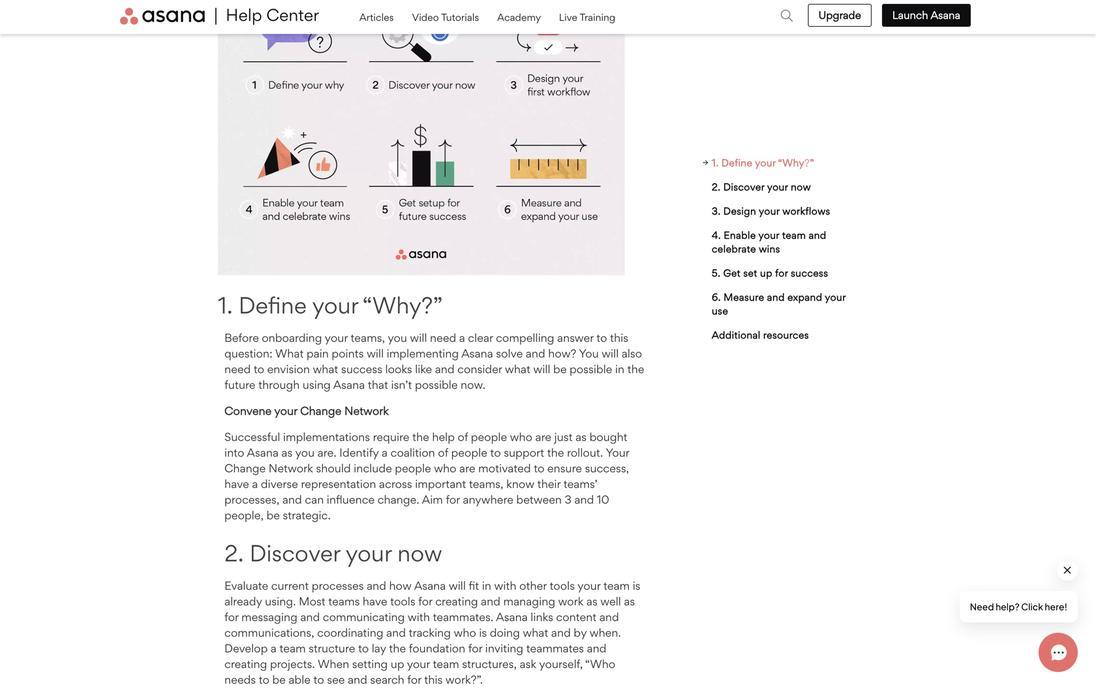 Task type: locate. For each thing, give the bounding box(es) containing it.
0 horizontal spatial 2. discover your now
[[225, 540, 448, 567]]

0 vertical spatial creating
[[436, 595, 478, 609]]

well
[[601, 595, 622, 609]]

0 horizontal spatial asana help center help center home page image
[[120, 8, 217, 25]]

answer
[[558, 331, 594, 345]]

1 vertical spatial is
[[480, 626, 487, 640]]

of
[[458, 430, 468, 444], [438, 446, 449, 460]]

video tutorials
[[412, 11, 482, 23]]

convene your change network
[[225, 404, 389, 418]]

who up important
[[434, 462, 457, 476]]

to right needs
[[259, 673, 270, 686]]

1 horizontal spatial discover
[[724, 181, 765, 193]]

discover up the current
[[250, 540, 340, 567]]

"who
[[586, 657, 616, 671]]

for
[[776, 267, 789, 279], [446, 493, 460, 507], [419, 595, 433, 609], [225, 610, 239, 624], [469, 642, 483, 656], [408, 673, 422, 686]]

1 vertical spatial of
[[438, 446, 449, 460]]

as
[[576, 430, 587, 444], [282, 446, 293, 460], [587, 595, 598, 609], [624, 595, 636, 609]]

for right search
[[408, 673, 422, 686]]

0 vertical spatial people
[[471, 430, 508, 444]]

articles
[[360, 11, 397, 23]]

0 horizontal spatial are
[[460, 462, 476, 476]]

and down 5. get set up for success link on the right
[[768, 291, 785, 303]]

who down the 'teammates.'
[[454, 626, 477, 640]]

in inside "evaluate current processes and how asana will fit in with other tools your team is already using. most teams have tools for creating and managing work as well as for messaging and communicating with teammates. asana links content and communications, coordinating and tracking who is doing what and by when. develop a team structure to lay the foundation for inviting teammates and creating projects. when setting up your team structures, ask yourself, "who needs to be able to see and search for this work?"."
[[482, 579, 492, 593]]

be down processes,
[[267, 509, 280, 523]]

change down the into
[[225, 462, 266, 476]]

1 vertical spatial 1. define your "why?"
[[218, 291, 443, 319]]

teams, up points at the left bottom of page
[[351, 331, 385, 345]]

1 horizontal spatial is
[[633, 579, 641, 593]]

articles link
[[360, 8, 397, 26]]

asana help center help center home page image
[[120, 8, 217, 25], [220, 8, 319, 25]]

as left well
[[587, 595, 598, 609]]

just
[[555, 430, 573, 444]]

what down solve
[[505, 362, 531, 376]]

0 vertical spatial need
[[430, 331, 457, 345]]

and right 3
[[575, 493, 594, 507]]

compelling
[[496, 331, 555, 345]]

1. up the before
[[218, 291, 233, 319]]

a up processes,
[[252, 477, 258, 491]]

1. define your "why?" up 2. discover your now link
[[712, 157, 815, 169]]

team
[[783, 229, 807, 241], [604, 579, 630, 593], [280, 642, 306, 656], [433, 657, 460, 671]]

and up "who at the right bottom of the page
[[587, 642, 607, 656]]

design
[[724, 205, 757, 217]]

and down well
[[600, 610, 620, 624]]

in down "also"
[[616, 362, 625, 376]]

0 horizontal spatial have
[[225, 477, 249, 491]]

have inside "evaluate current processes and how asana will fit in with other tools your team is already using. most teams have tools for creating and managing work as well as for messaging and communicating with teammates. asana links content and communications, coordinating and tracking who is doing what and by when. develop a team structure to lay the foundation for inviting teammates and creating projects. when setting up your team structures, ask yourself, "who needs to be able to see and search for this work?"."
[[363, 595, 388, 609]]

a down require
[[382, 446, 388, 460]]

1 vertical spatial success
[[341, 362, 383, 376]]

1 vertical spatial up
[[391, 657, 405, 671]]

your inside 2. discover your now link
[[768, 181, 789, 193]]

to left lay
[[358, 642, 369, 656]]

1 vertical spatial be
[[267, 509, 280, 523]]

asana up doing
[[496, 610, 528, 624]]

1 horizontal spatial 2. discover your now
[[712, 181, 812, 193]]

"why?"
[[779, 157, 815, 169], [363, 291, 443, 319]]

0 vertical spatial 1. define your "why?"
[[712, 157, 815, 169]]

define
[[722, 157, 753, 169], [239, 291, 307, 319]]

the down just
[[548, 446, 565, 460]]

will up implementing
[[410, 331, 427, 345]]

tracking
[[409, 626, 451, 640]]

0 vertical spatial of
[[458, 430, 468, 444]]

success up the expand
[[791, 267, 829, 279]]

0 horizontal spatial 2.
[[225, 540, 244, 567]]

now
[[791, 181, 812, 193], [398, 540, 443, 567]]

0 horizontal spatial 1.
[[218, 291, 233, 319]]

when
[[318, 657, 350, 671]]

have inside successful implementations require the help of people who are just as bought into asana as you are. identify a coalition of people to support the rollout. your change network should include people who are motivated to ensure success, have a diverse representation across important teams, know their teams' processes, and can influence change. aim for anywhere between 3 and 10 people, be strategic.
[[225, 477, 249, 491]]

use
[[712, 305, 729, 317]]

tools down the how
[[391, 595, 416, 609]]

now up workflows
[[791, 181, 812, 193]]

you
[[579, 347, 599, 361]]

0 horizontal spatial teams,
[[351, 331, 385, 345]]

0 vertical spatial 2. discover your now
[[712, 181, 812, 193]]

work?".
[[446, 673, 483, 686]]

1 vertical spatial people
[[452, 446, 488, 460]]

0 vertical spatial success
[[791, 267, 829, 279]]

up up search
[[391, 657, 405, 671]]

your inside 1. define your "why?" link
[[756, 157, 777, 169]]

points
[[332, 347, 364, 361]]

you left 'are.'
[[295, 446, 315, 460]]

should
[[316, 462, 351, 476]]

like
[[415, 362, 432, 376]]

0 horizontal spatial define
[[239, 291, 307, 319]]

what inside "evaluate current processes and how asana will fit in with other tools your team is already using. most teams have tools for creating and managing work as well as for messaging and communicating with teammates. asana links content and communications, coordinating and tracking who is doing what and by when. develop a team structure to lay the foundation for inviting teammates and creating projects. when setting up your team structures, ask yourself, "who needs to be able to see and search for this work?"."
[[523, 626, 549, 640]]

in
[[616, 362, 625, 376], [482, 579, 492, 593]]

solve
[[496, 347, 523, 361]]

5. get set up for success
[[712, 267, 829, 279]]

are
[[536, 430, 552, 444], [460, 462, 476, 476]]

and inside 6. measure and expand your use
[[768, 291, 785, 303]]

and down workflows
[[809, 229, 827, 241]]

evaluate
[[225, 579, 269, 593]]

and right like
[[435, 362, 455, 376]]

2 vertical spatial who
[[454, 626, 477, 640]]

with left other on the left of page
[[495, 579, 517, 593]]

launch asana
[[893, 8, 961, 22]]

tools up work
[[550, 579, 575, 593]]

network
[[345, 404, 389, 418], [269, 462, 313, 476]]

"why?" up implementing
[[363, 291, 443, 319]]

0 vertical spatial are
[[536, 430, 552, 444]]

be
[[554, 362, 567, 376], [267, 509, 280, 523], [273, 673, 286, 686]]

change down using
[[300, 404, 342, 418]]

needs
[[225, 673, 256, 686]]

1 vertical spatial possible
[[415, 378, 458, 392]]

to
[[597, 331, 608, 345], [254, 362, 265, 376], [491, 446, 501, 460], [534, 462, 545, 476], [358, 642, 369, 656], [259, 673, 270, 686], [314, 673, 324, 686]]

1 vertical spatial change
[[225, 462, 266, 476]]

academy link
[[498, 8, 544, 26]]

1 vertical spatial "why?"
[[363, 291, 443, 319]]

up right set
[[761, 267, 773, 279]]

2 asana help center help center home page image from the left
[[220, 8, 319, 25]]

who up support
[[510, 430, 533, 444]]

be down how?
[[554, 362, 567, 376]]

1 vertical spatial 2.
[[225, 540, 244, 567]]

1 vertical spatial discover
[[250, 540, 340, 567]]

1 horizontal spatial you
[[388, 331, 407, 345]]

the down "also"
[[628, 362, 645, 376]]

0 horizontal spatial 1. define your "why?"
[[218, 291, 443, 319]]

you up implementing
[[388, 331, 407, 345]]

will inside "evaluate current processes and how asana will fit in with other tools your team is already using. most teams have tools for creating and managing work as well as for messaging and communicating with teammates. asana links content and communications, coordinating and tracking who is doing what and by when. develop a team structure to lay the foundation for inviting teammates and creating projects. when setting up your team structures, ask yourself, "who needs to be able to see and search for this work?"."
[[449, 579, 466, 593]]

0 vertical spatial this
[[611, 331, 629, 345]]

0 horizontal spatial possible
[[415, 378, 458, 392]]

and left the how
[[367, 579, 387, 593]]

the right lay
[[389, 642, 406, 656]]

will down how?
[[534, 362, 551, 376]]

1 vertical spatial network
[[269, 462, 313, 476]]

team up well
[[604, 579, 630, 593]]

0 horizontal spatial network
[[269, 462, 313, 476]]

1 vertical spatial now
[[398, 540, 443, 567]]

0 vertical spatial possible
[[570, 362, 613, 376]]

0 vertical spatial in
[[616, 362, 625, 376]]

that
[[368, 378, 389, 392]]

a
[[460, 331, 465, 345], [382, 446, 388, 460], [252, 477, 258, 491], [271, 642, 277, 656]]

the inside "evaluate current processes and how asana will fit in with other tools your team is already using. most teams have tools for creating and managing work as well as for messaging and communicating with teammates. asana links content and communications, coordinating and tracking who is doing what and by when. develop a team structure to lay the foundation for inviting teammates and creating projects. when setting up your team structures, ask yourself, "who needs to be able to see and search for this work?"."
[[389, 642, 406, 656]]

1.
[[712, 157, 719, 169], [218, 291, 233, 319]]

1 horizontal spatial of
[[458, 430, 468, 444]]

see
[[327, 673, 345, 686]]

1 vertical spatial have
[[363, 595, 388, 609]]

be down projects.
[[273, 673, 286, 686]]

1 horizontal spatial asana help center help center home page image
[[220, 8, 319, 25]]

to down question:
[[254, 362, 265, 376]]

are up important
[[460, 462, 476, 476]]

a inside before onboarding your teams, you will need a clear compelling answer to this question: what pain points will implementing asana solve and how? you will also need to envision what success looks like and consider what will be possible in the future through using asana that isn't possible now.
[[460, 331, 465, 345]]

0 vertical spatial 1.
[[712, 157, 719, 169]]

what down links
[[523, 626, 549, 640]]

1 vertical spatial in
[[482, 579, 492, 593]]

0 vertical spatial discover
[[724, 181, 765, 193]]

most
[[299, 595, 326, 609]]

1 horizontal spatial teams,
[[469, 477, 504, 491]]

0 horizontal spatial in
[[482, 579, 492, 593]]

to up the you at the bottom
[[597, 331, 608, 345]]

what
[[275, 347, 304, 361]]

1 horizontal spatial in
[[616, 362, 625, 376]]

1 horizontal spatial 2.
[[712, 181, 721, 193]]

2.
[[712, 181, 721, 193], [225, 540, 244, 567]]

measure
[[724, 291, 765, 303]]

structure
[[309, 642, 356, 656]]

this down 'foundation'
[[425, 673, 443, 686]]

0 horizontal spatial is
[[480, 626, 487, 640]]

ask
[[520, 657, 537, 671]]

foundation
[[409, 642, 466, 656]]

1 horizontal spatial 1. define your "why?"
[[712, 157, 815, 169]]

into
[[225, 446, 244, 460]]

video
[[412, 11, 439, 23]]

in right fit
[[482, 579, 492, 593]]

2. discover your now up 3. design your workflows
[[712, 181, 812, 193]]

before
[[225, 331, 259, 345]]

define up design
[[722, 157, 753, 169]]

0 horizontal spatial up
[[391, 657, 405, 671]]

messaging
[[242, 610, 298, 624]]

1. define your "why?" up pain
[[218, 291, 443, 319]]

network up diverse
[[269, 462, 313, 476]]

teams
[[329, 595, 360, 609]]

as up diverse
[[282, 446, 293, 460]]

1 vertical spatial need
[[225, 362, 251, 376]]

need up future
[[225, 362, 251, 376]]

2 vertical spatial people
[[395, 462, 431, 476]]

also
[[622, 347, 643, 361]]

your
[[756, 157, 777, 169], [768, 181, 789, 193], [759, 205, 780, 217], [759, 229, 780, 241], [826, 291, 847, 303], [312, 291, 358, 319], [325, 331, 348, 345], [274, 404, 298, 418], [346, 540, 392, 567], [578, 579, 601, 593], [407, 657, 430, 671]]

0 vertical spatial have
[[225, 477, 249, 491]]

1 horizontal spatial network
[[345, 404, 389, 418]]

teams, up anywhere
[[469, 477, 504, 491]]

1 horizontal spatial have
[[363, 595, 388, 609]]

who
[[510, 430, 533, 444], [434, 462, 457, 476], [454, 626, 477, 640]]

have up communicating
[[363, 595, 388, 609]]

for down important
[[446, 493, 460, 507]]

what
[[313, 362, 339, 376], [505, 362, 531, 376], [523, 626, 549, 640]]

1 asana help center help center home page image from the left
[[120, 8, 217, 25]]

people down coalition
[[395, 462, 431, 476]]

the
[[628, 362, 645, 376], [413, 430, 430, 444], [548, 446, 565, 460], [389, 642, 406, 656]]

0 horizontal spatial creating
[[225, 657, 267, 671]]

your
[[606, 446, 630, 460]]

of right help
[[458, 430, 468, 444]]

and left "tracking"
[[387, 626, 406, 640]]

this up "also"
[[611, 331, 629, 345]]

1 horizontal spatial "why?"
[[779, 157, 815, 169]]

1 vertical spatial 1.
[[218, 291, 233, 319]]

will right the you at the bottom
[[602, 347, 619, 361]]

you inside successful implementations require the help of people who are just as bought into asana as you are. identify a coalition of people to support the rollout. your change network should include people who are motivated to ensure success, have a diverse representation across important teams, know their teams' processes, and can influence change. aim for anywhere between 3 and 10 people, be strategic.
[[295, 446, 315, 460]]

1 horizontal spatial now
[[791, 181, 812, 193]]

0 vertical spatial "why?"
[[779, 157, 815, 169]]

network down that
[[345, 404, 389, 418]]

define up onboarding
[[239, 291, 307, 319]]

have up processes,
[[225, 477, 249, 491]]

a down communications,
[[271, 642, 277, 656]]

success down points at the left bottom of page
[[341, 362, 383, 376]]

1 horizontal spatial 1.
[[712, 157, 719, 169]]

be inside "evaluate current processes and how asana will fit in with other tools your team is already using. most teams have tools for creating and managing work as well as for messaging and communicating with teammates. asana links content and communications, coordinating and tracking who is doing what and by when. develop a team structure to lay the foundation for inviting teammates and creating projects. when setting up your team structures, ask yourself, "who needs to be able to see and search for this work?"."
[[273, 673, 286, 686]]

0 vertical spatial define
[[722, 157, 753, 169]]

0 horizontal spatial this
[[425, 673, 443, 686]]

teams,
[[351, 331, 385, 345], [469, 477, 504, 491]]

in inside before onboarding your teams, you will need a clear compelling answer to this question: what pain points will implementing asana solve and how? you will also need to envision what success looks like and consider what will be possible in the future through using asana that isn't possible now.
[[616, 362, 625, 376]]

possible down like
[[415, 378, 458, 392]]

1 horizontal spatial this
[[611, 331, 629, 345]]

of down help
[[438, 446, 449, 460]]

0 horizontal spatial need
[[225, 362, 251, 376]]

6. measure and expand your use
[[712, 291, 847, 317]]

0 horizontal spatial change
[[225, 462, 266, 476]]

discover up design
[[724, 181, 765, 193]]

1 horizontal spatial need
[[430, 331, 457, 345]]

0 horizontal spatial with
[[408, 610, 430, 624]]

this
[[611, 331, 629, 345], [425, 673, 443, 686]]

people down help
[[452, 446, 488, 460]]

and inside 4. enable your team and celebrate wins
[[809, 229, 827, 241]]

with up "tracking"
[[408, 610, 430, 624]]

0 vertical spatial teams,
[[351, 331, 385, 345]]

set
[[744, 267, 758, 279]]

people up motivated at the bottom left of the page
[[471, 430, 508, 444]]

1. define your "why?"
[[712, 157, 815, 169], [218, 291, 443, 319]]

will
[[410, 331, 427, 345], [367, 347, 384, 361], [602, 347, 619, 361], [534, 362, 551, 376], [449, 579, 466, 593]]

1 vertical spatial tools
[[391, 595, 416, 609]]

0 vertical spatial network
[[345, 404, 389, 418]]

1 vertical spatial you
[[295, 446, 315, 460]]

2 vertical spatial be
[[273, 673, 286, 686]]

0 vertical spatial up
[[761, 267, 773, 279]]

up inside "evaluate current processes and how asana will fit in with other tools your team is already using. most teams have tools for creating and managing work as well as for messaging and communicating with teammates. asana links content and communications, coordinating and tracking who is doing what and by when. develop a team structure to lay the foundation for inviting teammates and creating projects. when setting up your team structures, ask yourself, "who needs to be able to see and search for this work?"."
[[391, 657, 405, 671]]

a inside "evaluate current processes and how asana will fit in with other tools your team is already using. most teams have tools for creating and managing work as well as for messaging and communicating with teammates. asana links content and communications, coordinating and tracking who is doing what and by when. develop a team structure to lay the foundation for inviting teammates and creating projects. when setting up your team structures, ask yourself, "who needs to be able to see and search for this work?"."
[[271, 642, 277, 656]]

2. up 3.
[[712, 181, 721, 193]]

0 vertical spatial 2.
[[712, 181, 721, 193]]

0 horizontal spatial now
[[398, 540, 443, 567]]

1. up 3.
[[712, 157, 719, 169]]

1 vertical spatial this
[[425, 673, 443, 686]]

6.
[[712, 291, 721, 303]]

tutorials
[[442, 11, 479, 23]]

enable
[[724, 229, 757, 241]]

now up the how
[[398, 540, 443, 567]]

1 horizontal spatial up
[[761, 267, 773, 279]]

1 vertical spatial teams,
[[469, 477, 504, 491]]

communicating
[[323, 610, 405, 624]]

training
[[580, 11, 616, 23]]

success inside before onboarding your teams, you will need a clear compelling answer to this question: what pain points will implementing asana solve and how? you will also need to envision what success looks like and consider what will be possible in the future through using asana that isn't possible now.
[[341, 362, 383, 376]]

2. up evaluate
[[225, 540, 244, 567]]

0 vertical spatial you
[[388, 331, 407, 345]]

creating down develop
[[225, 657, 267, 671]]

0 vertical spatial change
[[300, 404, 342, 418]]

need up implementing
[[430, 331, 457, 345]]



Task type: describe. For each thing, give the bounding box(es) containing it.
help
[[432, 430, 455, 444]]

coalition
[[391, 446, 435, 460]]

projects.
[[270, 657, 315, 671]]

team inside 4. enable your team and celebrate wins
[[783, 229, 807, 241]]

processes,
[[225, 493, 280, 507]]

anywhere
[[463, 493, 514, 507]]

managing
[[504, 595, 556, 609]]

1 horizontal spatial are
[[536, 430, 552, 444]]

launch
[[893, 8, 929, 22]]

0 vertical spatial with
[[495, 579, 517, 593]]

question:
[[225, 347, 273, 361]]

live training
[[559, 11, 616, 23]]

asana right the how
[[415, 579, 446, 593]]

and down setting
[[348, 673, 368, 686]]

will right points at the left bottom of page
[[367, 347, 384, 361]]

to up the 'their'
[[534, 462, 545, 476]]

video tutorials link
[[412, 8, 482, 26]]

and down diverse
[[283, 493, 302, 507]]

1 vertical spatial define
[[239, 291, 307, 319]]

team up projects.
[[280, 642, 306, 656]]

strategic.
[[283, 509, 331, 523]]

for up structures,
[[469, 642, 483, 656]]

when.
[[590, 626, 622, 640]]

0 horizontal spatial "why?"
[[363, 291, 443, 319]]

1 horizontal spatial creating
[[436, 595, 478, 609]]

now.
[[461, 378, 486, 392]]

processes
[[312, 579, 364, 593]]

live training link
[[559, 8, 616, 26]]

consider
[[458, 362, 502, 376]]

1. define your "why?" link
[[703, 151, 861, 175]]

change inside successful implementations require the help of people who are just as bought into asana as you are. identify a coalition of people to support the rollout. your change network should include people who are motivated to ensure success, have a diverse representation across important teams, know their teams' processes, and can influence change. aim for anywhere between 3 and 10 people, be strategic.
[[225, 462, 266, 476]]

0 vertical spatial who
[[510, 430, 533, 444]]

fit
[[469, 579, 480, 593]]

1 vertical spatial creating
[[225, 657, 267, 671]]

convene
[[225, 404, 272, 418]]

0 vertical spatial is
[[633, 579, 641, 593]]

0 horizontal spatial of
[[438, 446, 449, 460]]

their
[[538, 477, 561, 491]]

2. discover your now link
[[703, 175, 861, 199]]

for up "tracking"
[[419, 595, 433, 609]]

be inside before onboarding your teams, you will need a clear compelling answer to this question: what pain points will implementing asana solve and how? you will also need to envision what success looks like and consider what will be possible in the future through using asana that isn't possible now.
[[554, 362, 567, 376]]

team down 'foundation'
[[433, 657, 460, 671]]

asana left that
[[333, 378, 365, 392]]

be inside successful implementations require the help of people who are just as bought into asana as you are. identify a coalition of people to support the rollout. your change network should include people who are motivated to ensure success, have a diverse representation across important teams, know their teams' processes, and can influence change. aim for anywhere between 3 and 10 people, be strategic.
[[267, 509, 280, 523]]

looks
[[386, 362, 413, 376]]

ensure
[[548, 462, 583, 476]]

representation
[[301, 477, 376, 491]]

3
[[565, 493, 572, 507]]

pain
[[307, 347, 329, 361]]

and up teammates
[[552, 626, 571, 640]]

people,
[[225, 509, 264, 523]]

teammates
[[527, 642, 584, 656]]

content
[[557, 610, 597, 624]]

4.
[[712, 229, 722, 241]]

3.
[[712, 205, 721, 217]]

who inside "evaluate current processes and how asana will fit in with other tools your team is already using. most teams have tools for creating and managing work as well as for messaging and communicating with teammates. asana links content and communications, coordinating and tracking who is doing what and by when. develop a team structure to lay the foundation for inviting teammates and creating projects. when setting up your team structures, ask yourself, "who needs to be able to see and search for this work?"."
[[454, 626, 477, 640]]

work
[[559, 595, 584, 609]]

your inside 4. enable your team and celebrate wins
[[759, 229, 780, 241]]

0 horizontal spatial discover
[[250, 540, 340, 567]]

yourself,
[[540, 657, 583, 671]]

5. get set up for success link
[[703, 261, 861, 285]]

as right well
[[624, 595, 636, 609]]

for down already
[[225, 610, 239, 624]]

3. design your workflows link
[[703, 199, 861, 223]]

how
[[389, 579, 412, 593]]

1 horizontal spatial define
[[722, 157, 753, 169]]

communications,
[[225, 626, 315, 640]]

lay
[[372, 642, 386, 656]]

are.
[[318, 446, 337, 460]]

asana up consider
[[462, 347, 494, 361]]

1 horizontal spatial change
[[300, 404, 342, 418]]

resources
[[764, 329, 810, 341]]

get
[[724, 267, 741, 279]]

teams'
[[564, 477, 597, 491]]

for down wins on the top of the page
[[776, 267, 789, 279]]

clear
[[468, 331, 493, 345]]

future
[[225, 378, 256, 392]]

this inside before onboarding your teams, you will need a clear compelling answer to this question: what pain points will implementing asana solve and how? you will also need to envision what success looks like and consider what will be possible in the future through using asana that isn't possible now.
[[611, 331, 629, 345]]

implementations
[[283, 430, 370, 444]]

the up coalition
[[413, 430, 430, 444]]

teams, inside before onboarding your teams, you will need a clear compelling answer to this question: what pain points will implementing asana solve and how? you will also need to envision what success looks like and consider what will be possible in the future through using asana that isn't possible now.
[[351, 331, 385, 345]]

3. design your workflows
[[712, 205, 831, 217]]

you inside before onboarding your teams, you will need a clear compelling answer to this question: what pain points will implementing asana solve and how? you will also need to envision what success looks like and consider what will be possible in the future through using asana that isn't possible now.
[[388, 331, 407, 345]]

1 vertical spatial who
[[434, 462, 457, 476]]

what down pain
[[313, 362, 339, 376]]

academy
[[498, 11, 544, 23]]

envision
[[267, 362, 310, 376]]

this inside "evaluate current processes and how asana will fit in with other tools your team is already using. most teams have tools for creating and managing work as well as for messaging and communicating with teammates. asana links content and communications, coordinating and tracking who is doing what and by when. develop a team structure to lay the foundation for inviting teammates and creating projects. when setting up your team structures, ask yourself, "who needs to be able to see and search for this work?"."
[[425, 673, 443, 686]]

and up the 'teammates.'
[[481, 595, 501, 609]]

additional
[[712, 329, 761, 341]]

the inside before onboarding your teams, you will need a clear compelling answer to this question: what pain points will implementing asana solve and how? you will also need to envision what success looks like and consider what will be possible in the future through using asana that isn't possible now.
[[628, 362, 645, 376]]

teammates.
[[433, 610, 494, 624]]

5.
[[712, 267, 721, 279]]

workflows
[[783, 205, 831, 217]]

your inside 6. measure and expand your use
[[826, 291, 847, 303]]

asana right launch
[[931, 8, 961, 22]]

how?
[[549, 347, 577, 361]]

to left see
[[314, 673, 324, 686]]

onboarding
[[262, 331, 322, 345]]

1 horizontal spatial possible
[[570, 362, 613, 376]]

wins
[[760, 243, 781, 255]]

and down most at the left bottom of page
[[301, 610, 320, 624]]

already
[[225, 595, 262, 609]]

your inside the 3. design your workflows link
[[759, 205, 780, 217]]

and down compelling
[[526, 347, 546, 361]]

live
[[559, 11, 578, 23]]

0 horizontal spatial tools
[[391, 595, 416, 609]]

your inside before onboarding your teams, you will need a clear compelling answer to this question: what pain points will implementing asana solve and how? you will also need to envision what success looks like and consider what will be possible in the future through using asana that isn't possible now.
[[325, 331, 348, 345]]

successful
[[225, 430, 280, 444]]

can
[[305, 493, 324, 507]]

0 vertical spatial tools
[[550, 579, 575, 593]]

successful implementations require the help of people who are just as bought into asana as you are. identify a coalition of people to support the rollout. your change network should include people who are motivated to ensure success, have a diverse representation across important teams, know their teams' processes, and can influence change. aim for anywhere between 3 and 10 people, be strategic.
[[225, 430, 630, 523]]

expand
[[788, 291, 823, 303]]

4. enable your team and celebrate wins
[[712, 229, 827, 255]]

as up rollout.
[[576, 430, 587, 444]]

0 vertical spatial now
[[791, 181, 812, 193]]

across
[[379, 477, 413, 491]]

1 horizontal spatial success
[[791, 267, 829, 279]]

for inside successful implementations require the help of people who are just as bought into asana as you are. identify a coalition of people to support the rollout. your change network should include people who are motivated to ensure success, have a diverse representation across important teams, know their teams' processes, and can influence change. aim for anywhere between 3 and 10 people, be strategic.
[[446, 493, 460, 507]]

1 vertical spatial 2. discover your now
[[225, 540, 448, 567]]

by
[[574, 626, 587, 640]]

additional resources
[[712, 329, 810, 341]]

isn't
[[391, 378, 412, 392]]

before onboarding your teams, you will need a clear compelling answer to this question: what pain points will implementing asana solve and how? you will also need to envision what success looks like and consider what will be possible in the future through using asana that isn't possible now.
[[225, 331, 645, 392]]

upgrade
[[819, 8, 862, 22]]

teams, inside successful implementations require the help of people who are just as bought into asana as you are. identify a coalition of people to support the rollout. your change network should include people who are motivated to ensure success, have a diverse representation across important teams, know their teams' processes, and can influence change. aim for anywhere between 3 and 10 people, be strategic.
[[469, 477, 504, 491]]

asana inside successful implementations require the help of people who are just as bought into asana as you are. identify a coalition of people to support the rollout. your change network should include people who are motivated to ensure success, have a diverse representation across important teams, know their teams' processes, and can influence change. aim for anywhere between 3 and 10 people, be strategic.
[[247, 446, 279, 460]]

network inside successful implementations require the help of people who are just as bought into asana as you are. identify a coalition of people to support the rollout. your change network should include people who are motivated to ensure success, have a diverse representation across important teams, know their teams' processes, and can influence change. aim for anywhere between 3 and 10 people, be strategic.
[[269, 462, 313, 476]]

through
[[259, 378, 300, 392]]

diverse
[[261, 477, 298, 491]]

1 vertical spatial are
[[460, 462, 476, 476]]

motivated
[[479, 462, 531, 476]]

coordinating
[[317, 626, 384, 640]]

launch asana link
[[883, 4, 972, 27]]

support
[[504, 446, 545, 460]]

structures,
[[462, 657, 517, 671]]

develop
[[225, 642, 268, 656]]

inviting
[[486, 642, 524, 656]]

upgrade link
[[809, 4, 872, 27]]

using.
[[265, 595, 296, 609]]

6. measure and expand your use link
[[703, 285, 861, 323]]

to up motivated at the bottom left of the page
[[491, 446, 501, 460]]



Task type: vqa. For each thing, say whether or not it's contained in the screenshot.
brought
no



